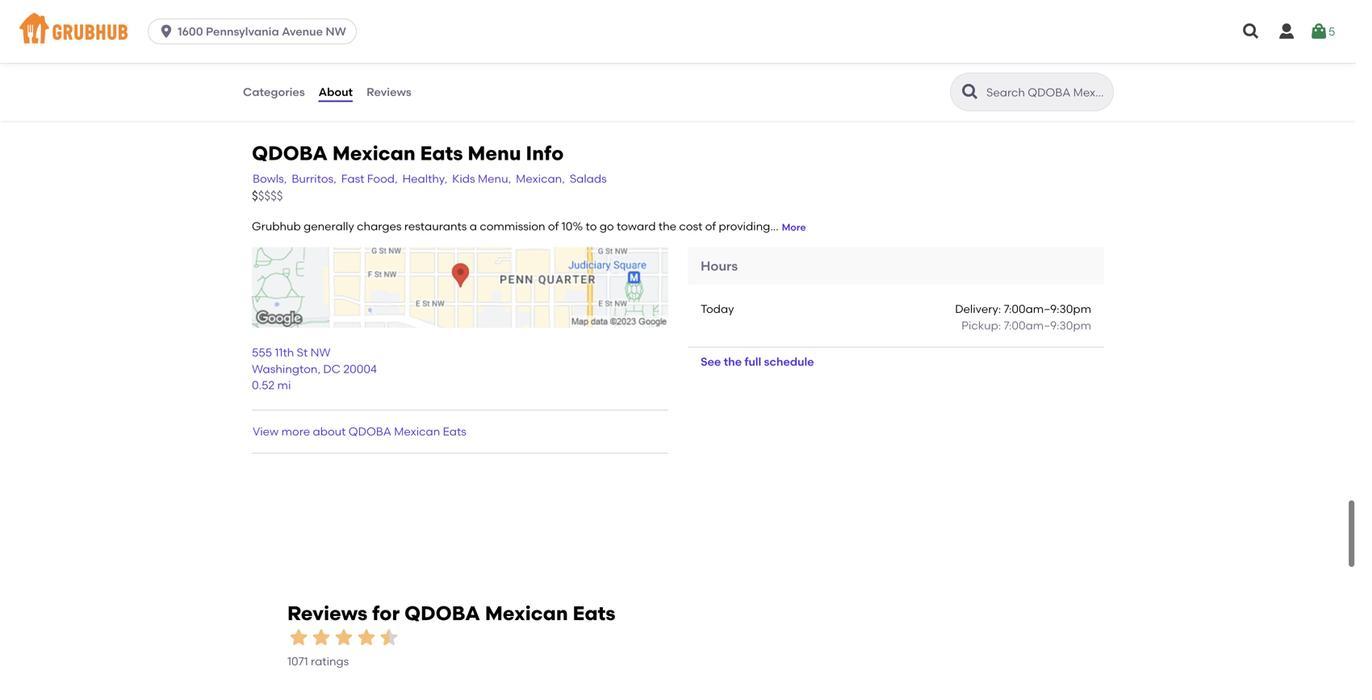 Task type: locate. For each thing, give the bounding box(es) containing it.
more
[[782, 221, 806, 233]]

ratings
[[311, 655, 349, 669]]

qdoba up bowls,
[[252, 142, 328, 165]]

restaurants
[[404, 220, 467, 233]]

grubhub generally charges restaurants a commission of 10% to go toward the cost of providing ... more
[[252, 220, 806, 233]]

1 vertical spatial the
[[724, 355, 742, 369]]

of right cost at top
[[705, 220, 716, 233]]

nw up ,
[[311, 346, 331, 360]]

1071
[[287, 655, 308, 669]]

a
[[470, 220, 477, 233]]

svg image
[[1242, 22, 1261, 41], [1277, 22, 1297, 41], [1310, 22, 1329, 41], [158, 23, 174, 40]]

providing
[[719, 220, 770, 233]]

pickup: 7:00am–9:30pm
[[962, 319, 1092, 333]]

the left the full
[[724, 355, 742, 369]]

2 horizontal spatial qdoba
[[405, 602, 480, 626]]

1 vertical spatial eats
[[443, 425, 467, 439]]

kids menu, button
[[452, 170, 512, 188]]

the
[[659, 220, 677, 233], [724, 355, 742, 369]]

1 7:00am–9:30pm from the top
[[1004, 303, 1092, 316]]

menu
[[468, 142, 521, 165]]

svg image inside 1600 pennsylvania avenue nw button
[[158, 23, 174, 40]]

search icon image
[[961, 82, 980, 102]]

1 vertical spatial 7:00am–9:30pm
[[1004, 319, 1092, 333]]

grubhub
[[252, 220, 301, 233]]

mi
[[277, 379, 291, 392]]

qdoba right the for
[[405, 602, 480, 626]]

healthy, button
[[402, 170, 448, 188]]

1 vertical spatial reviews
[[287, 602, 368, 626]]

0 horizontal spatial qdoba
[[252, 142, 328, 165]]

1 vertical spatial nw
[[311, 346, 331, 360]]

nw for st
[[311, 346, 331, 360]]

the inside button
[[724, 355, 742, 369]]

7:00am–9:30pm up pickup: 7:00am–9:30pm
[[1004, 303, 1092, 316]]

star icon image
[[287, 627, 310, 650], [310, 627, 333, 650], [333, 627, 355, 650], [355, 627, 378, 650], [378, 627, 400, 650], [378, 627, 400, 650]]

nw right avenue
[[326, 25, 346, 38]]

1600 pennsylvania avenue nw
[[178, 25, 346, 38]]

charges
[[357, 220, 402, 233]]

the left cost at top
[[659, 220, 677, 233]]

0 vertical spatial 7:00am–9:30pm
[[1004, 303, 1092, 316]]

view more about qdoba mexican eats
[[253, 425, 467, 439]]

Search QDOBA Mexican Eats search field
[[985, 85, 1109, 100]]

salads
[[570, 172, 607, 186]]

10%
[[562, 220, 583, 233]]

of left 10%
[[548, 220, 559, 233]]

reviews button
[[366, 63, 412, 121]]

1 horizontal spatial the
[[724, 355, 742, 369]]

avenue
[[282, 25, 323, 38]]

reviews up ratings
[[287, 602, 368, 626]]

nw inside button
[[326, 25, 346, 38]]

0 horizontal spatial of
[[548, 220, 559, 233]]

1 vertical spatial mexican
[[394, 425, 440, 439]]

bowls,
[[253, 172, 287, 186]]

2 7:00am–9:30pm from the top
[[1004, 319, 1092, 333]]

2 of from the left
[[705, 220, 716, 233]]

mexican, button
[[515, 170, 566, 188]]

reviews right about
[[367, 85, 412, 99]]

cost
[[679, 220, 703, 233]]

reviews
[[367, 85, 412, 99], [287, 602, 368, 626]]

reviews inside button
[[367, 85, 412, 99]]

1 horizontal spatial of
[[705, 220, 716, 233]]

reviews for reviews
[[367, 85, 412, 99]]

qdoba right about
[[349, 425, 391, 439]]

0 vertical spatial reviews
[[367, 85, 412, 99]]

nw
[[326, 25, 346, 38], [311, 346, 331, 360]]

5
[[1329, 25, 1336, 38]]

1600
[[178, 25, 203, 38]]

5 button
[[1310, 17, 1336, 46]]

0 horizontal spatial the
[[659, 220, 677, 233]]

7:00am–9:30pm
[[1004, 303, 1092, 316], [1004, 319, 1092, 333]]

7:00am–9:30pm for pickup: 7:00am–9:30pm
[[1004, 319, 1092, 333]]

1 vertical spatial qdoba
[[349, 425, 391, 439]]

today
[[701, 303, 734, 316]]

kids
[[452, 172, 475, 186]]

nw inside 555 11th st nw washington , dc 20004 0.52 mi
[[311, 346, 331, 360]]

qdoba mexican eats menu info
[[252, 142, 564, 165]]

...
[[770, 220, 779, 233]]

of
[[548, 220, 559, 233], [705, 220, 716, 233]]

burritos,
[[292, 172, 336, 186]]

$
[[252, 189, 258, 204]]

go
[[600, 220, 614, 233]]

eats
[[420, 142, 463, 165], [443, 425, 467, 439], [573, 602, 616, 626]]

0 vertical spatial nw
[[326, 25, 346, 38]]

full
[[745, 355, 762, 369]]

mexican
[[333, 142, 416, 165], [394, 425, 440, 439], [485, 602, 568, 626]]

7:00am–9:30pm down delivery: 7:00am–9:30pm
[[1004, 319, 1092, 333]]

555 11th st nw washington , dc 20004 0.52 mi
[[252, 346, 377, 392]]

0 vertical spatial qdoba
[[252, 142, 328, 165]]

qdoba
[[252, 142, 328, 165], [349, 425, 391, 439], [405, 602, 480, 626]]

generally
[[304, 220, 354, 233]]

2 vertical spatial mexican
[[485, 602, 568, 626]]

see
[[701, 355, 721, 369]]



Task type: describe. For each thing, give the bounding box(es) containing it.
delivery:
[[955, 303, 1001, 316]]

see the full schedule button
[[688, 348, 827, 377]]

11th
[[275, 346, 294, 360]]

dc
[[323, 362, 341, 376]]

1600 pennsylvania avenue nw button
[[148, 19, 363, 44]]

svg image inside 5 button
[[1310, 22, 1329, 41]]

categories
[[243, 85, 305, 99]]

7:00am–9:30pm for delivery: 7:00am–9:30pm
[[1004, 303, 1092, 316]]

commission
[[480, 220, 545, 233]]

toward
[[617, 220, 656, 233]]

2 vertical spatial qdoba
[[405, 602, 480, 626]]

0.52
[[252, 379, 275, 392]]

hours
[[701, 259, 738, 274]]

pennsylvania
[[206, 25, 279, 38]]

for
[[372, 602, 400, 626]]

1 of from the left
[[548, 220, 559, 233]]

pickup:
[[962, 319, 1001, 333]]

more
[[281, 425, 310, 439]]

info
[[526, 142, 564, 165]]

0 vertical spatial mexican
[[333, 142, 416, 165]]

$$$$$
[[252, 189, 283, 204]]

fast
[[341, 172, 364, 186]]

,
[[318, 362, 321, 376]]

nw for avenue
[[326, 25, 346, 38]]

salads button
[[569, 170, 608, 188]]

menu,
[[478, 172, 511, 186]]

bowls, burritos, fast food, healthy, kids menu, mexican, salads
[[253, 172, 607, 186]]

1071 ratings
[[287, 655, 349, 669]]

20004
[[343, 362, 377, 376]]

about
[[313, 425, 346, 439]]

st
[[297, 346, 308, 360]]

mexican,
[[516, 172, 565, 186]]

food,
[[367, 172, 398, 186]]

fast food, button
[[341, 170, 399, 188]]

555
[[252, 346, 272, 360]]

reviews for qdoba mexican eats
[[287, 602, 616, 626]]

2 vertical spatial eats
[[573, 602, 616, 626]]

schedule
[[764, 355, 814, 369]]

washington
[[252, 362, 318, 376]]

more button
[[782, 221, 806, 235]]

categories button
[[242, 63, 306, 121]]

0 vertical spatial eats
[[420, 142, 463, 165]]

1 horizontal spatial qdoba
[[349, 425, 391, 439]]

about
[[319, 85, 353, 99]]

healthy,
[[403, 172, 447, 186]]

see the full schedule
[[701, 355, 814, 369]]

main navigation navigation
[[0, 0, 1356, 63]]

view
[[253, 425, 279, 439]]

burritos, button
[[291, 170, 337, 188]]

0 vertical spatial the
[[659, 220, 677, 233]]

reviews for reviews for qdoba mexican eats
[[287, 602, 368, 626]]

delivery: 7:00am–9:30pm
[[955, 303, 1092, 316]]

to
[[586, 220, 597, 233]]

bowls, button
[[252, 170, 288, 188]]

about button
[[318, 63, 354, 121]]



Task type: vqa. For each thing, say whether or not it's contained in the screenshot.
charges
yes



